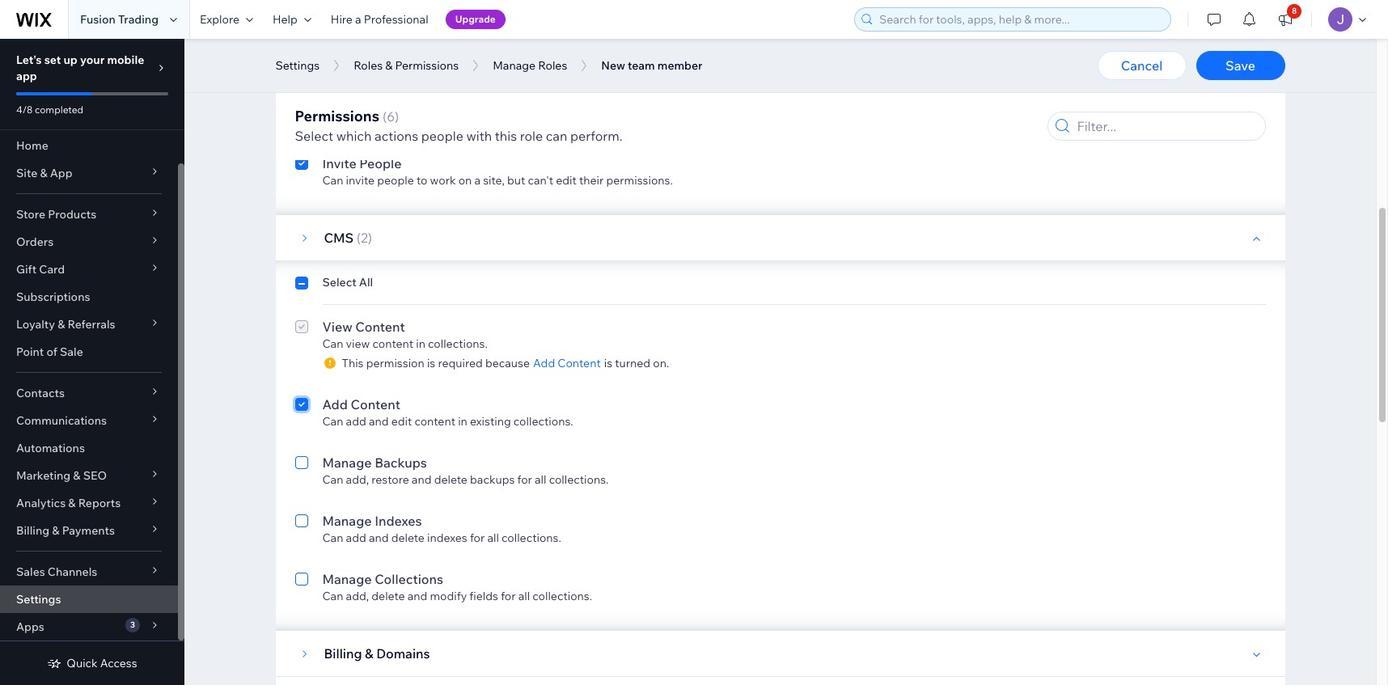 Task type: describe. For each thing, give the bounding box(es) containing it.
quick
[[67, 656, 98, 671]]

content inside view content can view content in collections.
[[373, 337, 414, 351]]

manage backups can add, restore and delete backups for all collections.
[[323, 455, 609, 487]]

contacts button
[[0, 380, 178, 407]]

indexes
[[375, 513, 422, 529]]

set
[[44, 53, 61, 67]]

can for manage indexes
[[323, 531, 344, 546]]

for for manage collections
[[501, 589, 516, 604]]

loyalty & referrals button
[[0, 311, 178, 338]]

collections
[[375, 571, 444, 588]]

loyalty & referrals
[[16, 317, 115, 332]]

collections. inside manage backups can add, restore and delete backups for all collections.
[[549, 473, 609, 487]]

backups
[[375, 455, 427, 471]]

and inside manage collections can add, delete and modify fields for all collections.
[[408, 589, 428, 604]]

help button
[[263, 0, 321, 39]]

add for add
[[346, 414, 366, 429]]

analytics & reports button
[[0, 490, 178, 517]]

all for 1
[[359, 112, 373, 126]]

people inside invite people can invite people to work on a site, but can't edit their permissions.
[[377, 173, 414, 188]]

hire
[[331, 12, 353, 27]]

can
[[546, 128, 568, 144]]

manage for roles
[[493, 58, 536, 73]]

settings link
[[0, 586, 178, 614]]

let's
[[16, 53, 42, 67]]

help
[[273, 12, 298, 27]]

can for add content
[[323, 414, 344, 429]]

mobile
[[107, 53, 144, 67]]

your
[[80, 53, 105, 67]]

settings for settings link
[[16, 593, 61, 607]]

can for manage collections
[[323, 589, 344, 604]]

add inside add content can add and edit content in existing collections.
[[323, 397, 348, 413]]

communications button
[[0, 407, 178, 435]]

up
[[64, 53, 78, 67]]

home
[[16, 138, 48, 153]]

turned
[[615, 356, 651, 371]]

cancel button
[[1098, 51, 1187, 80]]

& for seo
[[73, 469, 81, 483]]

orders button
[[0, 228, 178, 256]]

all for manage collections
[[519, 589, 530, 604]]

channels
[[48, 565, 97, 580]]

edit inside add content can add and edit content in existing collections.
[[392, 414, 412, 429]]

backups
[[470, 473, 515, 487]]

view
[[323, 319, 353, 335]]

to
[[417, 173, 428, 188]]

delete inside manage backups can add, restore and delete backups for all collections.
[[434, 473, 468, 487]]

manage for indexes
[[323, 513, 372, 529]]

roles & permissions
[[354, 58, 459, 73]]

1 is from the left
[[427, 356, 436, 371]]

& for permissions
[[386, 58, 393, 73]]

marketing & seo
[[16, 469, 107, 483]]

) for permissions
[[395, 108, 399, 125]]

can't
[[528, 173, 554, 188]]

apps
[[16, 620, 44, 635]]

add content button
[[530, 356, 604, 371]]

completed
[[35, 104, 83, 116]]

edit inside invite people can invite people to work on a site, but can't edit their permissions.
[[556, 173, 577, 188]]

content for view
[[356, 319, 405, 335]]

roles inside roles & permissions button
[[354, 58, 383, 73]]

cancel
[[1122, 57, 1163, 74]]

6
[[387, 108, 395, 125]]

billing & payments
[[16, 524, 115, 538]]

actions
[[375, 128, 419, 144]]

because
[[486, 356, 530, 371]]

( for sites
[[358, 66, 362, 83]]

restore
[[372, 473, 409, 487]]

orders
[[16, 235, 54, 249]]

and inside add content can add and edit content in existing collections.
[[369, 414, 389, 429]]

) for sites
[[368, 66, 372, 83]]

in inside view content can view content in collections.
[[416, 337, 426, 351]]

and inside manage indexes can add and delete indexes for all collections.
[[369, 531, 389, 546]]

site & app
[[16, 166, 73, 181]]

role
[[520, 128, 543, 144]]

sidebar element
[[0, 39, 185, 686]]

hire a professional
[[331, 12, 429, 27]]

automations
[[16, 441, 85, 456]]

& for reports
[[68, 496, 76, 511]]

invite
[[346, 173, 375, 188]]

site & app button
[[0, 159, 178, 187]]

site
[[16, 166, 37, 181]]

roles & permissions button
[[346, 53, 467, 78]]

communications
[[16, 414, 107, 428]]

select all for cms
[[323, 275, 373, 290]]

manage roles
[[493, 58, 568, 73]]

marketing
[[16, 469, 71, 483]]

store products button
[[0, 201, 178, 228]]

save button
[[1197, 51, 1286, 80]]

which
[[336, 128, 372, 144]]

( for permissions
[[383, 108, 387, 125]]

all for manage backups
[[535, 473, 547, 487]]

can for invite people
[[323, 173, 344, 188]]

Filter... field
[[1073, 113, 1261, 140]]

subscriptions link
[[0, 283, 178, 311]]

automations link
[[0, 435, 178, 462]]

delete inside manage collections can add, delete and modify fields for all collections.
[[372, 589, 405, 604]]

gift
[[16, 262, 37, 277]]

1
[[362, 66, 368, 83]]

invite
[[323, 155, 357, 172]]

content for add
[[351, 397, 401, 413]]

sales
[[16, 565, 45, 580]]

add for manage
[[346, 531, 366, 546]]

analytics
[[16, 496, 66, 511]]

gift card
[[16, 262, 65, 277]]

team
[[628, 58, 655, 73]]

select for cms
[[323, 275, 357, 290]]

store
[[16, 207, 45, 222]]

required
[[438, 356, 483, 371]]

new team member
[[602, 58, 703, 73]]

modify
[[430, 589, 467, 604]]

this permission is required because add content is turned on.
[[342, 356, 670, 371]]

permissions inside button
[[395, 58, 459, 73]]

collections. inside manage collections can add, delete and modify fields for all collections.
[[533, 589, 593, 604]]

select for sites
[[323, 112, 357, 126]]

on.
[[653, 356, 670, 371]]

2 is from the left
[[604, 356, 613, 371]]

8 button
[[1268, 0, 1304, 39]]

cms
[[324, 230, 354, 246]]



Task type: locate. For each thing, give the bounding box(es) containing it.
0 vertical spatial content
[[356, 319, 405, 335]]

0 horizontal spatial roles
[[354, 58, 383, 73]]

4 can from the top
[[323, 473, 344, 487]]

manage roles button
[[485, 53, 576, 78]]

3 can from the top
[[323, 414, 344, 429]]

settings inside button
[[276, 58, 320, 73]]

for inside manage collections can add, delete and modify fields for all collections.
[[501, 589, 516, 604]]

add inside add content can add and edit content in existing collections.
[[346, 414, 366, 429]]

2 vertical spatial all
[[519, 589, 530, 604]]

sites ( 1 )
[[324, 66, 372, 83]]

new team member button
[[594, 53, 711, 78]]

select down cms
[[323, 275, 357, 290]]

content up permission
[[373, 337, 414, 351]]

0 vertical spatial settings
[[276, 58, 320, 73]]

1 vertical spatial add
[[323, 397, 348, 413]]

collections. inside manage indexes can add and delete indexes for all collections.
[[502, 531, 562, 546]]

select up invite
[[295, 128, 334, 144]]

& for domains
[[365, 646, 374, 662]]

billing left domains
[[324, 646, 362, 662]]

their
[[580, 173, 604, 188]]

reports
[[78, 496, 121, 511]]

1 horizontal spatial all
[[519, 589, 530, 604]]

but
[[507, 173, 526, 188]]

and down collections
[[408, 589, 428, 604]]

manage inside manage indexes can add and delete indexes for all collections.
[[323, 513, 372, 529]]

delete down indexes
[[392, 531, 425, 546]]

a right on
[[475, 173, 481, 188]]

add inside manage indexes can add and delete indexes for all collections.
[[346, 531, 366, 546]]

0 vertical spatial delete
[[434, 473, 468, 487]]

contacts
[[16, 386, 65, 401]]

manage indexes can add and delete indexes for all collections.
[[323, 513, 562, 546]]

( for cms
[[357, 230, 361, 246]]

for right the backups
[[518, 473, 532, 487]]

0 horizontal spatial billing
[[16, 524, 49, 538]]

0 vertical spatial )
[[368, 66, 372, 83]]

in left existing
[[458, 414, 468, 429]]

in inside add content can add and edit content in existing collections.
[[458, 414, 468, 429]]

is left turned
[[604, 356, 613, 371]]

None checkbox
[[295, 112, 308, 131], [295, 395, 308, 429], [295, 512, 308, 546], [295, 112, 308, 131], [295, 395, 308, 429], [295, 512, 308, 546]]

permissions
[[395, 58, 459, 73], [295, 107, 380, 125]]

add content can add and edit content in existing collections.
[[323, 397, 574, 429]]

and up the backups
[[369, 414, 389, 429]]

billing down analytics at the bottom of the page
[[16, 524, 49, 538]]

0 vertical spatial billing
[[16, 524, 49, 538]]

1 vertical spatial content
[[558, 356, 601, 371]]

billing for billing & domains
[[324, 646, 362, 662]]

0 horizontal spatial edit
[[392, 414, 412, 429]]

& for referrals
[[58, 317, 65, 332]]

2 add from the top
[[346, 531, 366, 546]]

for for manage backups
[[518, 473, 532, 487]]

1 horizontal spatial a
[[475, 173, 481, 188]]

and down the backups
[[412, 473, 432, 487]]

1 select all from the top
[[323, 112, 373, 126]]

all for 2
[[359, 275, 373, 290]]

all inside manage backups can add, restore and delete backups for all collections.
[[535, 473, 547, 487]]

8
[[1293, 6, 1298, 16]]

all right the backups
[[535, 473, 547, 487]]

this
[[495, 128, 517, 144]]

in
[[416, 337, 426, 351], [458, 414, 468, 429]]

select all
[[323, 112, 373, 126], [323, 275, 373, 290]]

settings button
[[268, 53, 328, 78]]

1 horizontal spatial people
[[422, 128, 464, 144]]

1 vertical spatial all
[[488, 531, 499, 546]]

& inside button
[[386, 58, 393, 73]]

roles
[[354, 58, 383, 73], [539, 58, 568, 73]]

add down this
[[323, 397, 348, 413]]

domains
[[377, 646, 430, 662]]

0 horizontal spatial settings
[[16, 593, 61, 607]]

analytics & reports
[[16, 496, 121, 511]]

select all for sites
[[323, 112, 373, 126]]

manage inside manage collections can add, delete and modify fields for all collections.
[[323, 571, 372, 588]]

select inside permissions ( 6 ) select which actions people with this role can perform.
[[295, 128, 334, 144]]

permissions up which on the left of page
[[295, 107, 380, 125]]

can inside add content can add and edit content in existing collections.
[[323, 414, 344, 429]]

add,
[[346, 473, 369, 487], [346, 589, 369, 604]]

collections. inside add content can add and edit content in existing collections.
[[514, 414, 574, 429]]

1 vertical spatial edit
[[392, 414, 412, 429]]

0 horizontal spatial permissions
[[295, 107, 380, 125]]

1 vertical spatial delete
[[392, 531, 425, 546]]

app
[[16, 69, 37, 83]]

1 horizontal spatial settings
[[276, 58, 320, 73]]

add right because
[[533, 356, 555, 371]]

people inside permissions ( 6 ) select which actions people with this role can perform.
[[422, 128, 464, 144]]

permissions down professional
[[395, 58, 459, 73]]

1 all from the top
[[359, 112, 373, 126]]

& for payments
[[52, 524, 59, 538]]

0 vertical spatial add,
[[346, 473, 369, 487]]

1 horizontal spatial billing
[[324, 646, 362, 662]]

content down permission
[[351, 397, 401, 413]]

2 add, from the top
[[346, 589, 369, 604]]

manage down upgrade button
[[493, 58, 536, 73]]

& left seo at left bottom
[[73, 469, 81, 483]]

2 select all from the top
[[323, 275, 373, 290]]

marketing & seo button
[[0, 462, 178, 490]]

people down people
[[377, 173, 414, 188]]

4/8 completed
[[16, 104, 83, 116]]

upgrade button
[[446, 10, 506, 29]]

add, left restore
[[346, 473, 369, 487]]

2 horizontal spatial all
[[535, 473, 547, 487]]

roles inside manage roles button
[[539, 58, 568, 73]]

0 vertical spatial select
[[323, 112, 357, 126]]

a inside invite people can invite people to work on a site, but can't edit their permissions.
[[475, 173, 481, 188]]

work
[[430, 173, 456, 188]]

store products
[[16, 207, 96, 222]]

home link
[[0, 132, 178, 159]]

2 vertical spatial delete
[[372, 589, 405, 604]]

settings inside sidebar element
[[16, 593, 61, 607]]

1 horizontal spatial for
[[501, 589, 516, 604]]

on
[[459, 173, 472, 188]]

add, inside manage collections can add, delete and modify fields for all collections.
[[346, 589, 369, 604]]

can inside invite people can invite people to work on a site, but can't edit their permissions.
[[323, 173, 344, 188]]

invite people can invite people to work on a site, but can't edit their permissions.
[[323, 155, 673, 188]]

payments
[[62, 524, 115, 538]]

can
[[323, 173, 344, 188], [323, 337, 344, 351], [323, 414, 344, 429], [323, 473, 344, 487], [323, 531, 344, 546], [323, 589, 344, 604]]

can inside manage indexes can add and delete indexes for all collections.
[[323, 531, 344, 546]]

billing for billing & payments
[[16, 524, 49, 538]]

1 vertical spatial )
[[395, 108, 399, 125]]

can inside view content can view content in collections.
[[323, 337, 344, 351]]

) inside permissions ( 6 ) select which actions people with this role can perform.
[[395, 108, 399, 125]]

view content can view content in collections.
[[323, 319, 488, 351]]

2 vertical spatial content
[[351, 397, 401, 413]]

all right indexes
[[488, 531, 499, 546]]

1 vertical spatial people
[[377, 173, 414, 188]]

all up which on the left of page
[[359, 112, 373, 126]]

with
[[467, 128, 492, 144]]

0 vertical spatial (
[[358, 66, 362, 83]]

sale
[[60, 345, 83, 359]]

1 horizontal spatial edit
[[556, 173, 577, 188]]

select
[[323, 112, 357, 126], [295, 128, 334, 144], [323, 275, 357, 290]]

0 vertical spatial for
[[518, 473, 532, 487]]

manage inside manage roles button
[[493, 58, 536, 73]]

new
[[602, 58, 626, 73]]

edit
[[556, 173, 577, 188], [392, 414, 412, 429]]

for inside manage indexes can add and delete indexes for all collections.
[[470, 531, 485, 546]]

all
[[359, 112, 373, 126], [359, 275, 373, 290]]

content
[[356, 319, 405, 335], [558, 356, 601, 371], [351, 397, 401, 413]]

collections. inside view content can view content in collections.
[[428, 337, 488, 351]]

0 horizontal spatial content
[[373, 337, 414, 351]]

can inside manage collections can add, delete and modify fields for all collections.
[[323, 589, 344, 604]]

) right cms
[[368, 230, 372, 246]]

delete down collections
[[372, 589, 405, 604]]

1 horizontal spatial content
[[415, 414, 456, 429]]

all
[[535, 473, 547, 487], [488, 531, 499, 546], [519, 589, 530, 604]]

select up which on the left of page
[[323, 112, 357, 126]]

1 add from the top
[[346, 414, 366, 429]]

0 vertical spatial edit
[[556, 173, 577, 188]]

can inside manage backups can add, restore and delete backups for all collections.
[[323, 473, 344, 487]]

& right 1
[[386, 58, 393, 73]]

add
[[346, 414, 366, 429], [346, 531, 366, 546]]

sites
[[324, 66, 355, 83]]

0 vertical spatial add
[[533, 356, 555, 371]]

edit left their at the left top
[[556, 173, 577, 188]]

& left the "reports"
[[68, 496, 76, 511]]

( right sites
[[358, 66, 362, 83]]

settings left sites
[[276, 58, 320, 73]]

0 horizontal spatial people
[[377, 173, 414, 188]]

( inside permissions ( 6 ) select which actions people with this role can perform.
[[383, 108, 387, 125]]

people
[[422, 128, 464, 144], [377, 173, 414, 188]]

1 add, from the top
[[346, 473, 369, 487]]

2 vertical spatial for
[[501, 589, 516, 604]]

point of sale
[[16, 345, 83, 359]]

2 can from the top
[[323, 337, 344, 351]]

1 vertical spatial in
[[458, 414, 468, 429]]

0 horizontal spatial a
[[355, 12, 362, 27]]

add, for backups
[[346, 473, 369, 487]]

1 vertical spatial content
[[415, 414, 456, 429]]

0 vertical spatial permissions
[[395, 58, 459, 73]]

add, inside manage backups can add, restore and delete backups for all collections.
[[346, 473, 369, 487]]

5 can from the top
[[323, 531, 344, 546]]

1 horizontal spatial is
[[604, 356, 613, 371]]

3
[[130, 620, 135, 631]]

( right cms
[[357, 230, 361, 246]]

1 horizontal spatial add
[[533, 356, 555, 371]]

content
[[373, 337, 414, 351], [415, 414, 456, 429]]

0 horizontal spatial is
[[427, 356, 436, 371]]

4/8
[[16, 104, 33, 116]]

1 horizontal spatial roles
[[539, 58, 568, 73]]

billing
[[16, 524, 49, 538], [324, 646, 362, 662]]

this
[[342, 356, 364, 371]]

seo
[[83, 469, 107, 483]]

& right site
[[40, 166, 47, 181]]

content inside add content can add and edit content in existing collections.
[[351, 397, 401, 413]]

1 horizontal spatial in
[[458, 414, 468, 429]]

1 vertical spatial add
[[346, 531, 366, 546]]

0 horizontal spatial for
[[470, 531, 485, 546]]

1 horizontal spatial permissions
[[395, 58, 459, 73]]

fusion trading
[[80, 12, 159, 27]]

0 vertical spatial in
[[416, 337, 426, 351]]

& down analytics & reports
[[52, 524, 59, 538]]

) up actions
[[395, 108, 399, 125]]

add
[[533, 356, 555, 371], [323, 397, 348, 413]]

quick access button
[[47, 656, 137, 671]]

manage left indexes
[[323, 513, 372, 529]]

all inside manage indexes can add and delete indexes for all collections.
[[488, 531, 499, 546]]

and
[[369, 414, 389, 429], [412, 473, 432, 487], [369, 531, 389, 546], [408, 589, 428, 604]]

member
[[658, 58, 703, 73]]

1 vertical spatial billing
[[324, 646, 362, 662]]

settings for settings button
[[276, 58, 320, 73]]

2 roles from the left
[[539, 58, 568, 73]]

Search for tools, apps, help & more... field
[[875, 8, 1166, 31]]

1 vertical spatial select all
[[323, 275, 373, 290]]

referrals
[[68, 317, 115, 332]]

&
[[386, 58, 393, 73], [40, 166, 47, 181], [58, 317, 65, 332], [73, 469, 81, 483], [68, 496, 76, 511], [52, 524, 59, 538], [365, 646, 374, 662]]

access
[[100, 656, 137, 671]]

billing & domains
[[324, 646, 430, 662]]

card
[[39, 262, 65, 277]]

add, for collections
[[346, 589, 369, 604]]

( up actions
[[383, 108, 387, 125]]

6 can from the top
[[323, 589, 344, 604]]

all down 2
[[359, 275, 373, 290]]

1 vertical spatial a
[[475, 173, 481, 188]]

) right sites
[[368, 66, 372, 83]]

delete left the backups
[[434, 473, 468, 487]]

0 horizontal spatial add
[[323, 397, 348, 413]]

1 vertical spatial permissions
[[295, 107, 380, 125]]

manage left collections
[[323, 571, 372, 588]]

can for manage backups
[[323, 473, 344, 487]]

billing inside billing & payments dropdown button
[[16, 524, 49, 538]]

delete inside manage indexes can add and delete indexes for all collections.
[[392, 531, 425, 546]]

is left "required"
[[427, 356, 436, 371]]

& right loyalty
[[58, 317, 65, 332]]

select all down cms ( 2 )
[[323, 275, 373, 290]]

permissions.
[[607, 173, 673, 188]]

for right indexes
[[470, 531, 485, 546]]

1 can from the top
[[323, 173, 344, 188]]

perform.
[[571, 128, 623, 144]]

2 horizontal spatial for
[[518, 473, 532, 487]]

edit up the backups
[[392, 414, 412, 429]]

content left turned
[[558, 356, 601, 371]]

gift card button
[[0, 256, 178, 283]]

0 horizontal spatial in
[[416, 337, 426, 351]]

None checkbox
[[295, 154, 308, 188], [295, 275, 308, 295], [295, 317, 308, 371], [295, 453, 308, 487], [295, 570, 308, 604], [295, 154, 308, 188], [295, 275, 308, 295], [295, 317, 308, 371], [295, 453, 308, 487], [295, 570, 308, 604]]

in up permission
[[416, 337, 426, 351]]

permissions ( 6 ) select which actions people with this role can perform.
[[295, 107, 623, 144]]

0 vertical spatial a
[[355, 12, 362, 27]]

settings down sales
[[16, 593, 61, 607]]

) for cms
[[368, 230, 372, 246]]

content up view
[[356, 319, 405, 335]]

point
[[16, 345, 44, 359]]

trading
[[118, 12, 159, 27]]

1 vertical spatial select
[[295, 128, 334, 144]]

for inside manage backups can add, restore and delete backups for all collections.
[[518, 473, 532, 487]]

manage for backups
[[323, 455, 372, 471]]

point of sale link
[[0, 338, 178, 366]]

2 vertical spatial select
[[323, 275, 357, 290]]

for right fields
[[501, 589, 516, 604]]

add, up billing & domains
[[346, 589, 369, 604]]

billing & payments button
[[0, 517, 178, 545]]

manage inside manage backups can add, restore and delete backups for all collections.
[[323, 455, 372, 471]]

0 vertical spatial all
[[359, 112, 373, 126]]

1 vertical spatial (
[[383, 108, 387, 125]]

1 vertical spatial all
[[359, 275, 373, 290]]

for
[[518, 473, 532, 487], [470, 531, 485, 546], [501, 589, 516, 604]]

0 vertical spatial select all
[[323, 112, 373, 126]]

cms ( 2 )
[[324, 230, 372, 246]]

subscriptions
[[16, 290, 90, 304]]

select all up which on the left of page
[[323, 112, 373, 126]]

0 vertical spatial content
[[373, 337, 414, 351]]

1 roles from the left
[[354, 58, 383, 73]]

& left domains
[[365, 646, 374, 662]]

2 all from the top
[[359, 275, 373, 290]]

content up the backups
[[415, 414, 456, 429]]

manage up restore
[[323, 455, 372, 471]]

loyalty
[[16, 317, 55, 332]]

hire a professional link
[[321, 0, 438, 39]]

people left with
[[422, 128, 464, 144]]

all inside manage collections can add, delete and modify fields for all collections.
[[519, 589, 530, 604]]

save
[[1226, 57, 1256, 74]]

permissions inside permissions ( 6 ) select which actions people with this role can perform.
[[295, 107, 380, 125]]

all right fields
[[519, 589, 530, 604]]

let's set up your mobile app
[[16, 53, 144, 83]]

explore
[[200, 12, 240, 27]]

1 vertical spatial for
[[470, 531, 485, 546]]

1 vertical spatial add,
[[346, 589, 369, 604]]

0 vertical spatial add
[[346, 414, 366, 429]]

2 vertical spatial )
[[368, 230, 372, 246]]

0 horizontal spatial all
[[488, 531, 499, 546]]

content inside view content can view content in collections.
[[356, 319, 405, 335]]

and inside manage backups can add, restore and delete backups for all collections.
[[412, 473, 432, 487]]

site,
[[483, 173, 505, 188]]

a right hire
[[355, 12, 362, 27]]

2 vertical spatial (
[[357, 230, 361, 246]]

1 vertical spatial settings
[[16, 593, 61, 607]]

& for app
[[40, 166, 47, 181]]

manage for collections
[[323, 571, 372, 588]]

content inside add content can add and edit content in existing collections.
[[415, 414, 456, 429]]

0 vertical spatial people
[[422, 128, 464, 144]]

indexes
[[427, 531, 468, 546]]

and down indexes
[[369, 531, 389, 546]]

0 vertical spatial all
[[535, 473, 547, 487]]



Task type: vqa. For each thing, say whether or not it's contained in the screenshot.
help
yes



